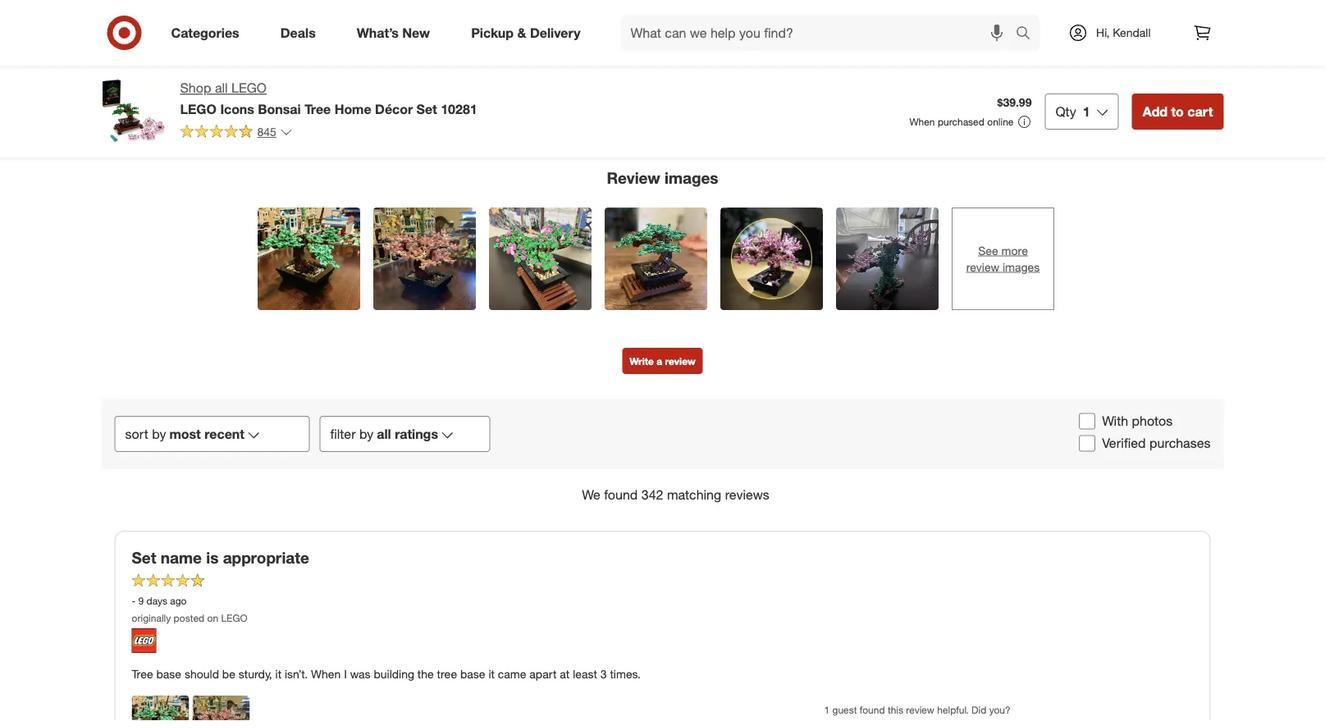 Task type: describe. For each thing, give the bounding box(es) containing it.
1 for 1 guest found this review helpful. did you?
[[824, 704, 830, 716]]

pickup & delivery link
[[457, 15, 601, 51]]

0 vertical spatial found
[[604, 487, 638, 503]]

home
[[335, 101, 371, 117]]

tree base should be sturdy, it isn't. when i was building the tree base it came apart at least 3 times.
[[132, 667, 641, 681]]

originally posted on lego
[[132, 612, 248, 624]]

purchased
[[938, 116, 985, 128]]

hi, kendall
[[1097, 25, 1151, 40]]

0 vertical spatial ratings
[[724, 28, 759, 42]]

categories link
[[157, 15, 260, 51]]

verified purchases
[[1102, 435, 1211, 451]]

name
[[161, 548, 202, 567]]

recent
[[205, 426, 245, 442]]

845 star ratings
[[679, 28, 759, 42]]

review for write a review
[[665, 355, 696, 367]]

sort by most recent
[[125, 426, 245, 442]]

more
[[1002, 244, 1028, 258]]

1 vertical spatial found
[[860, 704, 885, 716]]

-
[[132, 595, 136, 607]]

0 horizontal spatial when
[[311, 667, 341, 681]]

helpful.
[[938, 704, 969, 716]]

add to cart button
[[1132, 94, 1224, 130]]

times.
[[610, 667, 641, 681]]

originally
[[132, 612, 171, 624]]

did
[[972, 704, 987, 716]]

to
[[1172, 103, 1184, 119]]

i
[[344, 667, 347, 681]]

2 base from the left
[[460, 667, 485, 681]]

5
[[429, 101, 435, 115]]

what's
[[357, 25, 399, 41]]

set inside shop all lego lego icons bonsai tree home décor set 10281
[[417, 101, 437, 117]]

ago
[[170, 595, 187, 607]]

images inside the see more review images
[[1003, 260, 1040, 274]]

10281
[[441, 101, 477, 117]]

guest review image 5 of 12, zoom in image
[[721, 208, 823, 310]]

delivery
[[530, 25, 581, 41]]

1 horizontal spatial review
[[906, 704, 935, 716]]

0 horizontal spatial set
[[132, 548, 156, 567]]

guest review image 4 of 12, zoom in image
[[605, 208, 707, 310]]

kendall
[[1113, 25, 1151, 40]]

verified
[[1102, 435, 1146, 451]]

lego for lego
[[180, 101, 217, 117]]

With photos checkbox
[[1079, 413, 1096, 430]]

what's new
[[357, 25, 430, 41]]

1 star
[[383, 26, 408, 38]]

image of lego icons bonsai tree home décor set 10281 image
[[101, 79, 167, 144]]

with photos
[[1102, 413, 1173, 429]]

1 for 1 %
[[634, 11, 639, 23]]

search
[[1009, 26, 1048, 42]]

when purchased online
[[910, 116, 1014, 128]]

matching
[[667, 487, 722, 503]]

this
[[888, 704, 904, 716]]

1 for 1 star
[[383, 26, 389, 38]]

write a review button
[[622, 348, 703, 374]]

be
[[222, 667, 236, 681]]

lego for on
[[221, 612, 248, 624]]

should
[[185, 667, 219, 681]]

add to cart
[[1143, 103, 1213, 119]]

we found 342 matching reviews
[[582, 487, 770, 503]]

would
[[812, 10, 850, 26]]

2
[[634, 26, 639, 38]]

% for 2
[[639, 26, 649, 38]]

% for 1
[[639, 11, 649, 23]]

tree
[[437, 667, 457, 681]]

% for 93
[[796, 10, 809, 26]]

see more review images button
[[952, 208, 1055, 310]]

qty 1
[[1056, 103, 1091, 119]]

342
[[642, 487, 664, 503]]

recommend
[[853, 10, 928, 26]]

apart
[[530, 667, 557, 681]]

845 link
[[180, 124, 293, 143]]

out of 5
[[396, 101, 435, 115]]

845 for 845 star ratings
[[679, 28, 698, 42]]

search button
[[1009, 15, 1048, 54]]

0 horizontal spatial tree
[[132, 667, 153, 681]]

93 % would recommend 89
[[781, 10, 928, 43]]

$39.99
[[998, 95, 1032, 110]]

reviews
[[725, 487, 770, 503]]

qty
[[1056, 103, 1077, 119]]

came
[[498, 667, 526, 681]]

filter by all ratings
[[330, 426, 438, 442]]

845 for 845
[[257, 125, 276, 139]]

1 it from the left
[[275, 667, 282, 681]]

&
[[517, 25, 526, 41]]

on
[[207, 612, 218, 624]]

guest review image 3 of 12, zoom in image
[[489, 208, 592, 310]]

add
[[1143, 103, 1168, 119]]

pickup & delivery
[[471, 25, 581, 41]]

1 %
[[634, 11, 649, 23]]

cart
[[1188, 103, 1213, 119]]

0 vertical spatial images
[[665, 169, 719, 188]]



Task type: vqa. For each thing, say whether or not it's contained in the screenshot.
14 the in
no



Task type: locate. For each thing, give the bounding box(es) containing it.
1 vertical spatial images
[[1003, 260, 1040, 274]]

tree left home
[[305, 101, 331, 117]]

base right the tree
[[460, 667, 485, 681]]

with
[[1102, 413, 1129, 429]]

posted
[[174, 612, 205, 624]]

0 horizontal spatial images
[[665, 169, 719, 188]]

1 horizontal spatial 845
[[679, 28, 698, 42]]

base
[[156, 667, 181, 681], [460, 667, 485, 681]]

0 horizontal spatial review
[[665, 355, 696, 367]]

1 horizontal spatial it
[[489, 667, 495, 681]]

89
[[800, 28, 813, 43]]

shop all lego lego icons bonsai tree home décor set 10281
[[180, 80, 477, 117]]

1 horizontal spatial set
[[417, 101, 437, 117]]

found
[[604, 487, 638, 503], [860, 704, 885, 716]]

shop
[[180, 80, 211, 96]]

review inside button
[[665, 355, 696, 367]]

images
[[665, 169, 719, 188], [1003, 260, 1040, 274]]

lego down shop
[[180, 101, 217, 117]]

write a review
[[630, 355, 696, 367]]

guest review image 1 of 12, zoom in image
[[258, 208, 360, 310]]

1 vertical spatial set
[[132, 548, 156, 567]]

1 horizontal spatial star
[[702, 28, 721, 42]]

0 horizontal spatial star
[[391, 26, 408, 38]]

guest review image 2 of 12, zoom in image
[[373, 208, 476, 310]]

1 vertical spatial tree
[[132, 667, 153, 681]]

icons
[[220, 101, 254, 117]]

tree
[[305, 101, 331, 117], [132, 667, 153, 681]]

1 by from the left
[[152, 426, 166, 442]]

ratings right "filter"
[[395, 426, 438, 442]]

we
[[582, 487, 601, 503]]

images right review on the left of page
[[665, 169, 719, 188]]

1 horizontal spatial when
[[910, 116, 935, 128]]

0 horizontal spatial found
[[604, 487, 638, 503]]

review images
[[607, 169, 719, 188]]

845 down bonsai
[[257, 125, 276, 139]]

it
[[275, 667, 282, 681], [489, 667, 495, 681]]

1 left guest
[[824, 704, 830, 716]]

1 right qty
[[1083, 103, 1091, 119]]

0 horizontal spatial all
[[215, 80, 228, 96]]

%
[[796, 10, 809, 26], [639, 11, 649, 23], [639, 26, 649, 38]]

Verified purchases checkbox
[[1079, 435, 1096, 452]]

you?
[[990, 704, 1011, 716]]

a
[[657, 355, 662, 367]]

% up 89
[[796, 10, 809, 26]]

hi,
[[1097, 25, 1110, 40]]

star for 1
[[391, 26, 408, 38]]

0 vertical spatial all
[[215, 80, 228, 96]]

all
[[215, 80, 228, 96], [377, 426, 391, 442]]

0 horizontal spatial it
[[275, 667, 282, 681]]

ratings left 89
[[724, 28, 759, 42]]

online
[[988, 116, 1014, 128]]

found right we
[[604, 487, 638, 503]]

deals
[[280, 25, 316, 41]]

by
[[152, 426, 166, 442], [359, 426, 374, 442]]

9
[[138, 595, 144, 607]]

photos
[[1132, 413, 1173, 429]]

2 vertical spatial lego
[[221, 612, 248, 624]]

review inside the see more review images
[[967, 260, 1000, 274]]

tree inside shop all lego lego icons bonsai tree home décor set 10281
[[305, 101, 331, 117]]

categories
[[171, 25, 239, 41]]

it left came
[[489, 667, 495, 681]]

review down see
[[967, 260, 1000, 274]]

0 vertical spatial when
[[910, 116, 935, 128]]

bonsai
[[258, 101, 301, 117]]

filter
[[330, 426, 356, 442]]

out
[[396, 101, 413, 115]]

least
[[573, 667, 597, 681]]

0 horizontal spatial ratings
[[395, 426, 438, 442]]

by for filter by
[[359, 426, 374, 442]]

review
[[607, 169, 661, 188]]

1 vertical spatial lego
[[180, 101, 217, 117]]

2 %
[[634, 26, 649, 38]]

What can we help you find? suggestions appear below search field
[[621, 15, 1020, 51]]

0 vertical spatial review
[[967, 260, 1000, 274]]

is
[[206, 548, 219, 567]]

décor
[[375, 101, 413, 117]]

pickup
[[471, 25, 514, 41]]

all right "filter"
[[377, 426, 391, 442]]

1 guest found this review helpful. did you?
[[824, 704, 1011, 716]]

lego right on
[[221, 612, 248, 624]]

845 right 2 %
[[679, 28, 698, 42]]

3
[[601, 667, 607, 681]]

what's new link
[[343, 15, 451, 51]]

when left purchased
[[910, 116, 935, 128]]

1 horizontal spatial ratings
[[724, 28, 759, 42]]

1 vertical spatial all
[[377, 426, 391, 442]]

set name is appropriate
[[132, 548, 309, 567]]

0 horizontal spatial 845
[[257, 125, 276, 139]]

1 horizontal spatial found
[[860, 704, 885, 716]]

1 vertical spatial review
[[665, 355, 696, 367]]

2 horizontal spatial review
[[967, 260, 1000, 274]]

2 it from the left
[[489, 667, 495, 681]]

write
[[630, 355, 654, 367]]

1 horizontal spatial tree
[[305, 101, 331, 117]]

0 vertical spatial 845
[[679, 28, 698, 42]]

% down 1 %
[[639, 26, 649, 38]]

by right sort
[[152, 426, 166, 442]]

0 vertical spatial tree
[[305, 101, 331, 117]]

1 vertical spatial 845
[[257, 125, 276, 139]]

deals link
[[267, 15, 336, 51]]

set right out
[[417, 101, 437, 117]]

0 vertical spatial set
[[417, 101, 437, 117]]

tree down originally
[[132, 667, 153, 681]]

set
[[417, 101, 437, 117], [132, 548, 156, 567]]

review for see more review images
[[967, 260, 1000, 274]]

star for 845
[[702, 28, 721, 42]]

base left should
[[156, 667, 181, 681]]

1 horizontal spatial images
[[1003, 260, 1040, 274]]

days
[[147, 595, 167, 607]]

sort
[[125, 426, 148, 442]]

it left isn't.
[[275, 667, 282, 681]]

see more review images
[[967, 244, 1040, 274]]

ratings
[[724, 28, 759, 42], [395, 426, 438, 442]]

93
[[781, 10, 796, 26]]

see
[[978, 244, 999, 258]]

1 up 2
[[634, 11, 639, 23]]

2 vertical spatial review
[[906, 704, 935, 716]]

- 9 days ago
[[132, 595, 187, 607]]

0 horizontal spatial by
[[152, 426, 166, 442]]

2 by from the left
[[359, 426, 374, 442]]

1 horizontal spatial base
[[460, 667, 485, 681]]

0 horizontal spatial base
[[156, 667, 181, 681]]

was
[[350, 667, 371, 681]]

most
[[169, 426, 201, 442]]

building
[[374, 667, 414, 681]]

sturdy,
[[239, 667, 272, 681]]

review right a
[[665, 355, 696, 367]]

found left this
[[860, 704, 885, 716]]

0 vertical spatial lego
[[231, 80, 267, 96]]

of
[[416, 101, 426, 115]]

845
[[679, 28, 698, 42], [257, 125, 276, 139]]

isn't.
[[285, 667, 308, 681]]

review
[[967, 260, 1000, 274], [665, 355, 696, 367], [906, 704, 935, 716]]

1 vertical spatial ratings
[[395, 426, 438, 442]]

lego up icons
[[231, 80, 267, 96]]

1 horizontal spatial by
[[359, 426, 374, 442]]

images down "more"
[[1003, 260, 1040, 274]]

guest
[[833, 704, 857, 716]]

purchases
[[1150, 435, 1211, 451]]

1 vertical spatial when
[[311, 667, 341, 681]]

% up 2 %
[[639, 11, 649, 23]]

all right shop
[[215, 80, 228, 96]]

when left i
[[311, 667, 341, 681]]

by right "filter"
[[359, 426, 374, 442]]

by for sort by
[[152, 426, 166, 442]]

1 left new
[[383, 26, 389, 38]]

% inside '93 % would recommend 89'
[[796, 10, 809, 26]]

appropriate
[[223, 548, 309, 567]]

guest review image 6 of 12, zoom in image
[[836, 208, 939, 310]]

new
[[402, 25, 430, 41]]

all inside shop all lego lego icons bonsai tree home décor set 10281
[[215, 80, 228, 96]]

at
[[560, 667, 570, 681]]

review right this
[[906, 704, 935, 716]]

1 base from the left
[[156, 667, 181, 681]]

1 horizontal spatial all
[[377, 426, 391, 442]]

set left name
[[132, 548, 156, 567]]



